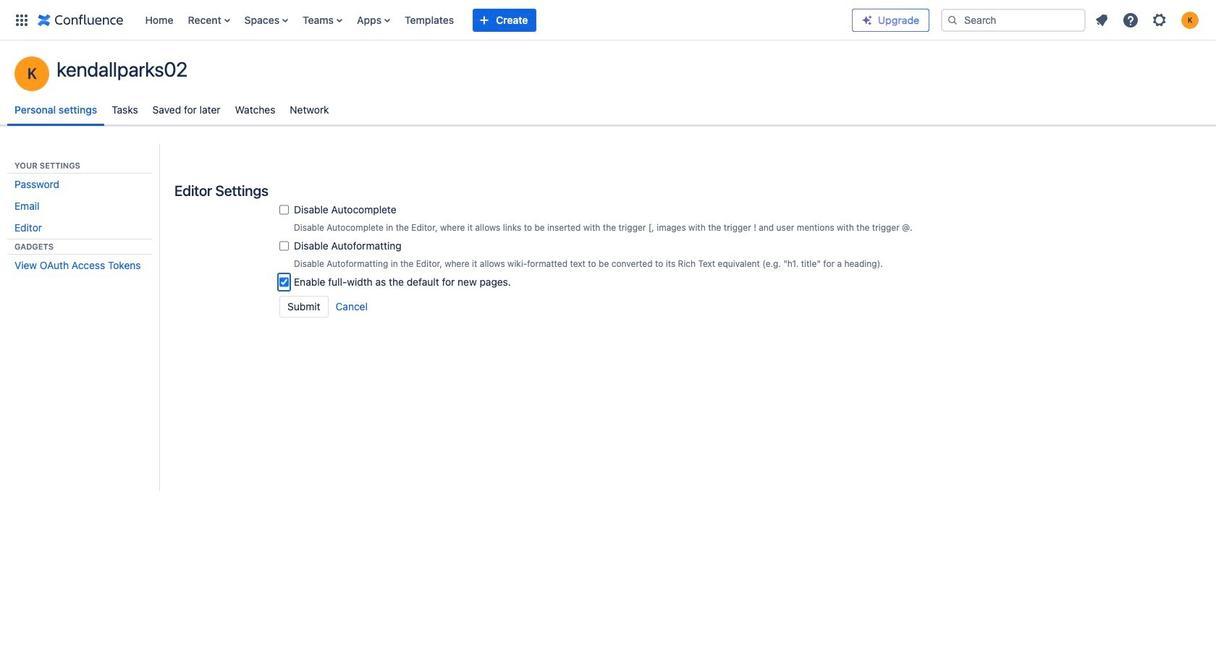 Task type: describe. For each thing, give the bounding box(es) containing it.
global element
[[9, 0, 852, 40]]

appswitcher icon image
[[13, 11, 30, 29]]

list for appswitcher icon
[[138, 0, 852, 40]]

notification icon image
[[1094, 11, 1111, 29]]



Task type: locate. For each thing, give the bounding box(es) containing it.
None submit
[[280, 296, 328, 318], [335, 296, 369, 318], [280, 296, 328, 318], [335, 296, 369, 318]]

your profile and preferences image
[[1182, 11, 1199, 29]]

user icon: kendallparks02 image
[[14, 56, 49, 91]]

1 horizontal spatial list
[[1089, 7, 1208, 33]]

help icon image
[[1123, 11, 1140, 29]]

banner
[[0, 0, 1217, 41]]

confluence image
[[38, 11, 123, 29], [38, 11, 123, 29]]

Search field
[[941, 8, 1086, 32]]

None checkbox
[[280, 275, 289, 290]]

None checkbox
[[280, 203, 289, 217], [280, 239, 289, 253], [280, 203, 289, 217], [280, 239, 289, 253]]

search image
[[947, 14, 959, 26]]

settings icon image
[[1152, 11, 1169, 29]]

0 horizontal spatial list
[[138, 0, 852, 40]]

list for premium image at top
[[1089, 7, 1208, 33]]

list
[[138, 0, 852, 40], [1089, 7, 1208, 33]]

premium image
[[862, 14, 873, 26]]

None search field
[[941, 8, 1086, 32]]



